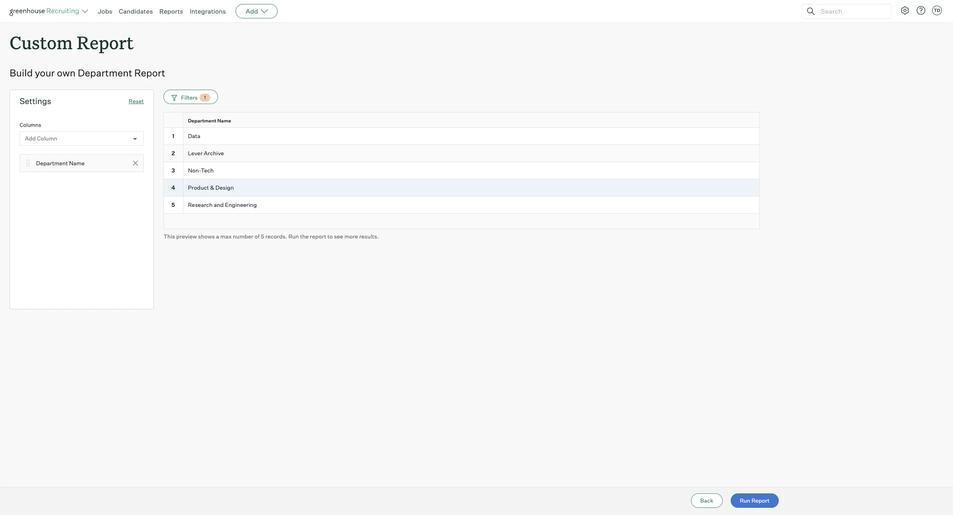 Task type: locate. For each thing, give the bounding box(es) containing it.
0 horizontal spatial department
[[36, 160, 68, 167]]

0 vertical spatial department
[[78, 67, 132, 79]]

1 horizontal spatial add
[[246, 7, 258, 15]]

department down column on the top
[[36, 160, 68, 167]]

row containing 4
[[163, 179, 760, 197]]

department name row
[[163, 112, 760, 129]]

3 row from the top
[[163, 162, 760, 179]]

5 row from the top
[[163, 197, 760, 214]]

results.
[[359, 233, 379, 240]]

non-
[[188, 167, 201, 174]]

department name inside row
[[188, 118, 231, 124]]

1 vertical spatial department name
[[36, 160, 85, 167]]

0 vertical spatial 5
[[172, 201, 175, 208]]

the
[[300, 233, 309, 240]]

to
[[328, 233, 333, 240]]

0 horizontal spatial report
[[77, 30, 134, 54]]

5
[[172, 201, 175, 208], [261, 233, 264, 240]]

1 cell
[[163, 128, 184, 145]]

own
[[57, 67, 76, 79]]

department
[[78, 67, 132, 79], [188, 118, 216, 124], [36, 160, 68, 167]]

report
[[310, 233, 326, 240]]

report for run report
[[752, 498, 770, 504]]

back button
[[691, 494, 723, 508]]

2 horizontal spatial department
[[188, 118, 216, 124]]

row group containing 1
[[163, 128, 760, 214]]

td button
[[931, 4, 944, 17]]

0 horizontal spatial add
[[25, 135, 36, 142]]

department up data at the top left of page
[[188, 118, 216, 124]]

back
[[700, 498, 713, 504]]

0 horizontal spatial 5
[[172, 201, 175, 208]]

report inside button
[[752, 498, 770, 504]]

1 vertical spatial 5
[[261, 233, 264, 240]]

1 horizontal spatial name
[[217, 118, 231, 124]]

add inside popup button
[[246, 7, 258, 15]]

add for add column
[[25, 135, 36, 142]]

reset link
[[129, 98, 144, 105]]

department inside row
[[188, 118, 216, 124]]

5 inside 5 cell
[[172, 201, 175, 208]]

2
[[172, 150, 175, 157]]

0 horizontal spatial run
[[288, 233, 299, 240]]

0 horizontal spatial 1
[[172, 133, 174, 140]]

2 horizontal spatial report
[[752, 498, 770, 504]]

jobs
[[98, 7, 112, 15]]

add
[[246, 7, 258, 15], [25, 135, 36, 142]]

0 vertical spatial name
[[217, 118, 231, 124]]

1 vertical spatial run
[[740, 498, 750, 504]]

row group
[[163, 128, 760, 214]]

1
[[204, 95, 206, 101], [172, 133, 174, 140]]

build
[[10, 67, 33, 79]]

td button
[[932, 6, 942, 15]]

2 cell
[[163, 145, 184, 162]]

&
[[210, 184, 214, 191]]

run report
[[740, 498, 770, 504]]

department name down column on the top
[[36, 160, 85, 167]]

run right back
[[740, 498, 750, 504]]

department name
[[188, 118, 231, 124], [36, 160, 85, 167]]

row
[[163, 128, 760, 145], [163, 145, 760, 162], [163, 162, 760, 179], [163, 179, 760, 197], [163, 197, 760, 214]]

archive
[[204, 150, 224, 157]]

Search text field
[[819, 5, 884, 17]]

of
[[255, 233, 260, 240]]

department right own
[[78, 67, 132, 79]]

department name up data at the top left of page
[[188, 118, 231, 124]]

5 down 4 cell at the top of page
[[172, 201, 175, 208]]

0 horizontal spatial name
[[69, 160, 85, 167]]

5 right of
[[261, 233, 264, 240]]

1 vertical spatial 1
[[172, 133, 174, 140]]

1 horizontal spatial report
[[134, 67, 165, 79]]

1 horizontal spatial run
[[740, 498, 750, 504]]

4 row from the top
[[163, 179, 760, 197]]

name
[[217, 118, 231, 124], [69, 160, 85, 167]]

1 vertical spatial add
[[25, 135, 36, 142]]

build your own department report
[[10, 67, 165, 79]]

1 horizontal spatial 1
[[204, 95, 206, 101]]

1 inside cell
[[172, 133, 174, 140]]

greenhouse recruiting image
[[10, 6, 82, 16]]

1 vertical spatial report
[[134, 67, 165, 79]]

configure image
[[900, 6, 910, 15]]

2 row from the top
[[163, 145, 760, 162]]

row containing 5
[[163, 197, 760, 214]]

1 right filters at the left of the page
[[204, 95, 206, 101]]

1 horizontal spatial 5
[[261, 233, 264, 240]]

1 up 2
[[172, 133, 174, 140]]

report
[[77, 30, 134, 54], [134, 67, 165, 79], [752, 498, 770, 504]]

run inside button
[[740, 498, 750, 504]]

research and engineering
[[188, 201, 257, 208]]

0 vertical spatial add
[[246, 7, 258, 15]]

candidates link
[[119, 7, 153, 15]]

0 vertical spatial report
[[77, 30, 134, 54]]

run left the
[[288, 233, 299, 240]]

add column
[[25, 135, 57, 142]]

add button
[[236, 4, 278, 18]]

row containing 1
[[163, 128, 760, 145]]

engineering
[[225, 201, 257, 208]]

column header
[[163, 113, 185, 129]]

product & design
[[188, 184, 234, 191]]

1 vertical spatial department
[[188, 118, 216, 124]]

0 vertical spatial department name
[[188, 118, 231, 124]]

table
[[163, 112, 760, 229]]

run
[[288, 233, 299, 240], [740, 498, 750, 504]]

1 row from the top
[[163, 128, 760, 145]]

2 vertical spatial report
[[752, 498, 770, 504]]

td
[[934, 8, 940, 13]]

1 horizontal spatial department name
[[188, 118, 231, 124]]

this
[[163, 233, 175, 240]]



Task type: vqa. For each thing, say whether or not it's contained in the screenshot.


Task type: describe. For each thing, give the bounding box(es) containing it.
1 vertical spatial name
[[69, 160, 85, 167]]

1 horizontal spatial department
[[78, 67, 132, 79]]

tech
[[201, 167, 214, 174]]

preview
[[176, 233, 197, 240]]

research
[[188, 201, 213, 208]]

5 cell
[[163, 197, 184, 214]]

data
[[188, 133, 200, 140]]

report for custom report
[[77, 30, 134, 54]]

settings
[[20, 96, 51, 106]]

records.
[[265, 233, 287, 240]]

candidates
[[119, 7, 153, 15]]

and
[[214, 201, 224, 208]]

2 vertical spatial department
[[36, 160, 68, 167]]

lever
[[188, 150, 203, 157]]

4
[[171, 184, 175, 191]]

product
[[188, 184, 209, 191]]

see
[[334, 233, 343, 240]]

name inside row
[[217, 118, 231, 124]]

add for add
[[246, 7, 258, 15]]

columns
[[20, 122, 41, 128]]

filter image
[[170, 94, 177, 101]]

0 vertical spatial run
[[288, 233, 299, 240]]

jobs link
[[98, 7, 112, 15]]

this preview shows a max number of 5 records. run the report to see more results.
[[163, 233, 379, 240]]

custom report
[[10, 30, 134, 54]]

your
[[35, 67, 55, 79]]

column header inside department name row
[[163, 113, 185, 129]]

column
[[37, 135, 57, 142]]

0 horizontal spatial department name
[[36, 160, 85, 167]]

design
[[215, 184, 234, 191]]

table containing 1
[[163, 112, 760, 229]]

reports
[[159, 7, 183, 15]]

reset
[[129, 98, 144, 105]]

4 cell
[[163, 179, 184, 197]]

max
[[220, 233, 232, 240]]

filters
[[181, 94, 198, 101]]

0 vertical spatial 1
[[204, 95, 206, 101]]

row containing 2
[[163, 145, 760, 162]]

run report button
[[731, 494, 779, 508]]

row containing 3
[[163, 162, 760, 179]]

integrations link
[[190, 7, 226, 15]]

3
[[172, 167, 175, 174]]

lever archive
[[188, 150, 224, 157]]

reports link
[[159, 7, 183, 15]]

non-tech
[[188, 167, 214, 174]]

integrations
[[190, 7, 226, 15]]

a
[[216, 233, 219, 240]]

3 cell
[[163, 162, 184, 179]]

more
[[344, 233, 358, 240]]

number
[[233, 233, 253, 240]]

custom
[[10, 30, 73, 54]]

shows
[[198, 233, 215, 240]]



